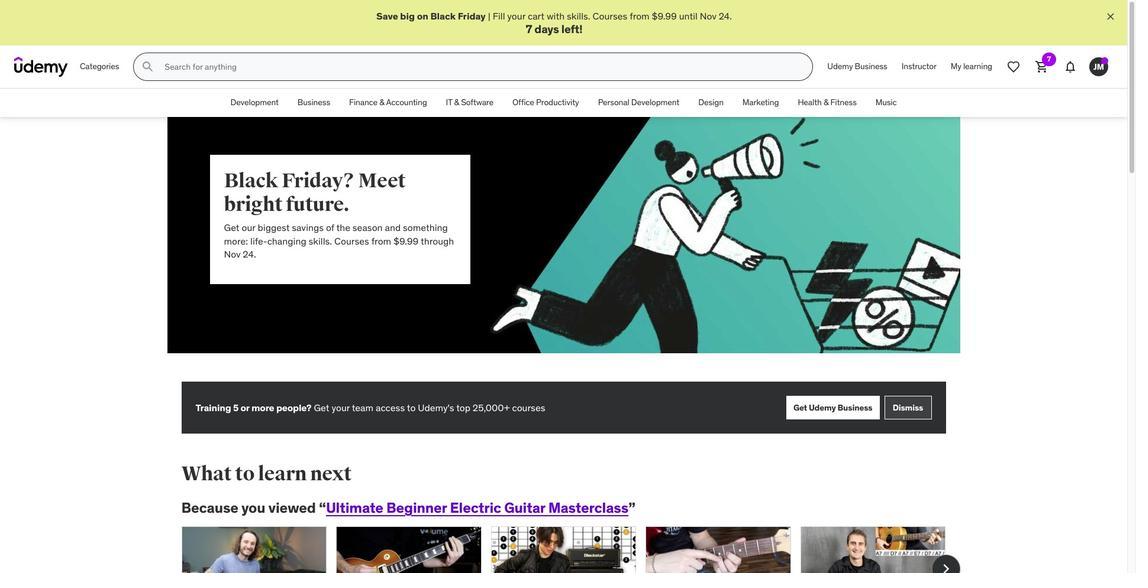 Task type: describe. For each thing, give the bounding box(es) containing it.
software
[[461, 97, 493, 108]]

until
[[679, 10, 698, 22]]

udemy business
[[827, 61, 887, 72]]

udemy's
[[418, 402, 454, 414]]

from inside the 'black friday? meet bright future. get our biggest savings of the season and something more: life-changing skills. courses from $9.99 through nov 24.'
[[371, 235, 391, 247]]

or
[[240, 402, 249, 414]]

electric
[[450, 500, 501, 518]]

udemy business link
[[820, 53, 895, 81]]

what to learn next
[[181, 462, 352, 487]]

carousel element
[[181, 527, 960, 574]]

business link
[[288, 89, 340, 117]]

training
[[196, 402, 231, 414]]

courses
[[512, 402, 545, 414]]

get inside get udemy business link
[[793, 403, 807, 413]]

design
[[698, 97, 724, 108]]

music link
[[866, 89, 906, 117]]

with
[[547, 10, 565, 22]]

jm link
[[1085, 53, 1113, 81]]

jm
[[1093, 61, 1104, 72]]

something
[[403, 222, 448, 234]]

season
[[353, 222, 383, 234]]

music
[[876, 97, 897, 108]]

productivity
[[536, 97, 579, 108]]

finance & accounting
[[349, 97, 427, 108]]

& for accounting
[[379, 97, 384, 108]]

marketing link
[[733, 89, 788, 117]]

instructor link
[[895, 53, 944, 81]]

my learning link
[[944, 53, 999, 81]]

on
[[417, 10, 428, 22]]

5
[[233, 402, 239, 414]]

black friday? meet bright future. get our biggest savings of the season and something more: life-changing skills. courses from $9.99 through nov 24.
[[224, 169, 454, 260]]

next
[[310, 462, 352, 487]]

training 5 or more people? get your team access to udemy's top 25,000+ courses
[[196, 402, 545, 414]]

7 inside "save big on black friday | fill your cart with skills. courses from $9.99 until nov 24. 7 days left!"
[[526, 22, 532, 36]]

changing
[[267, 235, 306, 247]]

more:
[[224, 235, 248, 247]]

get udemy business link
[[786, 397, 880, 420]]

submit search image
[[141, 60, 155, 74]]

top
[[456, 402, 470, 414]]

bright
[[224, 192, 282, 217]]

big
[[400, 10, 415, 22]]

dismiss button
[[884, 397, 932, 420]]

Search for anything text field
[[162, 57, 798, 77]]

"
[[628, 500, 635, 518]]

personal development link
[[589, 89, 689, 117]]

health
[[798, 97, 822, 108]]

learning
[[963, 61, 992, 72]]

it & software link
[[436, 89, 503, 117]]

and
[[385, 222, 401, 234]]

get udemy business
[[793, 403, 872, 413]]

it & software
[[446, 97, 493, 108]]

|
[[488, 10, 490, 22]]

& for software
[[454, 97, 459, 108]]

your inside "save big on black friday | fill your cart with skills. courses from $9.99 until nov 24. 7 days left!"
[[507, 10, 525, 22]]

meet
[[358, 169, 406, 194]]

learn
[[258, 462, 307, 487]]

of
[[326, 222, 334, 234]]

biggest
[[258, 222, 290, 234]]

because you viewed " ultimate beginner electric guitar masterclass "
[[181, 500, 635, 518]]

through
[[421, 235, 454, 247]]

wishlist image
[[1006, 60, 1021, 74]]

ultimate
[[326, 500, 383, 518]]

finance
[[349, 97, 378, 108]]

days
[[535, 22, 559, 36]]

0 vertical spatial udemy
[[827, 61, 853, 72]]

1 vertical spatial udemy
[[809, 403, 836, 413]]

team
[[352, 402, 373, 414]]

finance & accounting link
[[340, 89, 436, 117]]

what
[[181, 462, 232, 487]]

you
[[241, 500, 265, 518]]

life-
[[250, 235, 267, 247]]

development link
[[221, 89, 288, 117]]

my learning
[[951, 61, 992, 72]]

$9.99 inside the 'black friday? meet bright future. get our biggest savings of the season and something more: life-changing skills. courses from $9.99 through nov 24.'
[[394, 235, 419, 247]]

cart
[[528, 10, 544, 22]]

24. inside the 'black friday? meet bright future. get our biggest savings of the season and something more: life-changing skills. courses from $9.99 through nov 24.'
[[243, 248, 256, 260]]

from inside "save big on black friday | fill your cart with skills. courses from $9.99 until nov 24. 7 days left!"
[[630, 10, 650, 22]]

"
[[319, 500, 326, 518]]

it
[[446, 97, 452, 108]]

office productivity
[[512, 97, 579, 108]]

1 vertical spatial business
[[298, 97, 330, 108]]



Task type: vqa. For each thing, say whether or not it's contained in the screenshot.
your
yes



Task type: locate. For each thing, give the bounding box(es) containing it.
categories
[[80, 61, 119, 72]]

categories button
[[73, 53, 126, 81]]

0 horizontal spatial courses
[[334, 235, 369, 247]]

1 vertical spatial black
[[224, 169, 278, 194]]

the
[[336, 222, 350, 234]]

guitar
[[504, 500, 545, 518]]

personal
[[598, 97, 629, 108]]

2 & from the left
[[454, 97, 459, 108]]

0 horizontal spatial 24.
[[243, 248, 256, 260]]

development
[[230, 97, 279, 108], [631, 97, 679, 108]]

1 horizontal spatial 7
[[1047, 55, 1051, 63]]

from down and
[[371, 235, 391, 247]]

0 horizontal spatial development
[[230, 97, 279, 108]]

24. inside "save big on black friday | fill your cart with skills. courses from $9.99 until nov 24. 7 days left!"
[[719, 10, 732, 22]]

0 vertical spatial $9.99
[[652, 10, 677, 22]]

3 & from the left
[[824, 97, 829, 108]]

design link
[[689, 89, 733, 117]]

7 down cart
[[526, 22, 532, 36]]

1 vertical spatial 7
[[1047, 55, 1051, 63]]

0 vertical spatial black
[[430, 10, 456, 22]]

nov right until
[[700, 10, 716, 22]]

get for black friday? meet bright future.
[[224, 222, 239, 234]]

office
[[512, 97, 534, 108]]

health & fitness
[[798, 97, 857, 108]]

from left until
[[630, 10, 650, 22]]

0 vertical spatial from
[[630, 10, 650, 22]]

0 vertical spatial to
[[407, 402, 416, 414]]

$9.99
[[652, 10, 677, 22], [394, 235, 419, 247]]

2 horizontal spatial get
[[793, 403, 807, 413]]

accounting
[[386, 97, 427, 108]]

dismiss
[[893, 403, 923, 413]]

courses
[[593, 10, 627, 22], [334, 235, 369, 247]]

my
[[951, 61, 961, 72]]

1 horizontal spatial &
[[454, 97, 459, 108]]

1 vertical spatial from
[[371, 235, 391, 247]]

black right "on"
[[430, 10, 456, 22]]

from
[[630, 10, 650, 22], [371, 235, 391, 247]]

& right it
[[454, 97, 459, 108]]

7
[[526, 22, 532, 36], [1047, 55, 1051, 63]]

our
[[242, 222, 255, 234]]

you have alerts image
[[1101, 58, 1108, 65]]

access
[[376, 402, 405, 414]]

1 horizontal spatial $9.99
[[652, 10, 677, 22]]

because
[[181, 500, 238, 518]]

2 vertical spatial business
[[838, 403, 872, 413]]

1 horizontal spatial development
[[631, 97, 679, 108]]

1 vertical spatial nov
[[224, 248, 241, 260]]

your
[[507, 10, 525, 22], [332, 402, 350, 414]]

get inside the 'black friday? meet bright future. get our biggest savings of the season and something more: life-changing skills. courses from $9.99 through nov 24.'
[[224, 222, 239, 234]]

friday?
[[282, 169, 355, 194]]

1 & from the left
[[379, 97, 384, 108]]

2 development from the left
[[631, 97, 679, 108]]

your left team
[[332, 402, 350, 414]]

$9.99 left until
[[652, 10, 677, 22]]

1 horizontal spatial to
[[407, 402, 416, 414]]

instructor
[[902, 61, 937, 72]]

1 development from the left
[[230, 97, 279, 108]]

fitness
[[830, 97, 857, 108]]

0 horizontal spatial 7
[[526, 22, 532, 36]]

black up the our
[[224, 169, 278, 194]]

0 horizontal spatial to
[[235, 462, 254, 487]]

0 horizontal spatial your
[[332, 402, 350, 414]]

save
[[376, 10, 398, 22]]

0 horizontal spatial skills.
[[309, 235, 332, 247]]

marketing
[[742, 97, 779, 108]]

1 horizontal spatial your
[[507, 10, 525, 22]]

1 horizontal spatial skills.
[[567, 10, 590, 22]]

friday
[[458, 10, 486, 22]]

1 horizontal spatial from
[[630, 10, 650, 22]]

next image
[[936, 560, 955, 574]]

25,000+
[[473, 402, 510, 414]]

people?
[[276, 402, 311, 414]]

0 vertical spatial courses
[[593, 10, 627, 22]]

black inside the 'black friday? meet bright future. get our biggest savings of the season and something more: life-changing skills. courses from $9.99 through nov 24.'
[[224, 169, 278, 194]]

courses down the
[[334, 235, 369, 247]]

1 vertical spatial $9.99
[[394, 235, 419, 247]]

1 vertical spatial your
[[332, 402, 350, 414]]

nov inside the 'black friday? meet bright future. get our biggest savings of the season and something more: life-changing skills. courses from $9.99 through nov 24.'
[[224, 248, 241, 260]]

1 horizontal spatial courses
[[593, 10, 627, 22]]

viewed
[[268, 500, 316, 518]]

udemy image
[[14, 57, 68, 77]]

business left finance
[[298, 97, 330, 108]]

1 horizontal spatial black
[[430, 10, 456, 22]]

0 vertical spatial 24.
[[719, 10, 732, 22]]

0 horizontal spatial from
[[371, 235, 391, 247]]

skills.
[[567, 10, 590, 22], [309, 235, 332, 247]]

1 vertical spatial to
[[235, 462, 254, 487]]

&
[[379, 97, 384, 108], [454, 97, 459, 108], [824, 97, 829, 108]]

$9.99 inside "save big on black friday | fill your cart with skills. courses from $9.99 until nov 24. 7 days left!"
[[652, 10, 677, 22]]

2 horizontal spatial &
[[824, 97, 829, 108]]

ultimate beginner electric guitar masterclass link
[[326, 500, 628, 518]]

0 vertical spatial your
[[507, 10, 525, 22]]

0 vertical spatial nov
[[700, 10, 716, 22]]

1 vertical spatial courses
[[334, 235, 369, 247]]

1 vertical spatial skills.
[[309, 235, 332, 247]]

business up 'music'
[[855, 61, 887, 72]]

more
[[251, 402, 274, 414]]

& right finance
[[379, 97, 384, 108]]

0 horizontal spatial &
[[379, 97, 384, 108]]

7 link
[[1028, 53, 1056, 81]]

skills. up left!
[[567, 10, 590, 22]]

to up 'you'
[[235, 462, 254, 487]]

health & fitness link
[[788, 89, 866, 117]]

courses inside "save big on black friday | fill your cart with skills. courses from $9.99 until nov 24. 7 days left!"
[[593, 10, 627, 22]]

24. right until
[[719, 10, 732, 22]]

0 vertical spatial 7
[[526, 22, 532, 36]]

future.
[[286, 192, 349, 217]]

1 horizontal spatial get
[[314, 402, 329, 414]]

left!
[[561, 22, 583, 36]]

courses right the with
[[593, 10, 627, 22]]

1 horizontal spatial 24.
[[719, 10, 732, 22]]

7 left notifications 'image'
[[1047, 55, 1051, 63]]

shopping cart with 7 items image
[[1035, 60, 1049, 74]]

0 horizontal spatial nov
[[224, 248, 241, 260]]

nov inside "save big on black friday | fill your cart with skills. courses from $9.99 until nov 24. 7 days left!"
[[700, 10, 716, 22]]

business
[[855, 61, 887, 72], [298, 97, 330, 108], [838, 403, 872, 413]]

24. down life-
[[243, 248, 256, 260]]

0 horizontal spatial get
[[224, 222, 239, 234]]

your right fill in the left top of the page
[[507, 10, 525, 22]]

0 horizontal spatial black
[[224, 169, 278, 194]]

close image
[[1105, 11, 1117, 22]]

savings
[[292, 222, 324, 234]]

skills. inside the 'black friday? meet bright future. get our biggest savings of the season and something more: life-changing skills. courses from $9.99 through nov 24.'
[[309, 235, 332, 247]]

notifications image
[[1063, 60, 1077, 74]]

beginner
[[386, 500, 447, 518]]

black inside "save big on black friday | fill your cart with skills. courses from $9.99 until nov 24. 7 days left!"
[[430, 10, 456, 22]]

24.
[[719, 10, 732, 22], [243, 248, 256, 260]]

1 vertical spatial 24.
[[243, 248, 256, 260]]

& right health
[[824, 97, 829, 108]]

$9.99 down and
[[394, 235, 419, 247]]

& for fitness
[[824, 97, 829, 108]]

0 horizontal spatial $9.99
[[394, 235, 419, 247]]

office productivity link
[[503, 89, 589, 117]]

business left dismiss
[[838, 403, 872, 413]]

1 horizontal spatial nov
[[700, 10, 716, 22]]

0 vertical spatial skills.
[[567, 10, 590, 22]]

nov down 'more:'
[[224, 248, 241, 260]]

courses inside the 'black friday? meet bright future. get our biggest savings of the season and something more: life-changing skills. courses from $9.99 through nov 24.'
[[334, 235, 369, 247]]

to
[[407, 402, 416, 414], [235, 462, 254, 487]]

0 vertical spatial business
[[855, 61, 887, 72]]

fill
[[493, 10, 505, 22]]

skills. down of
[[309, 235, 332, 247]]

masterclass
[[548, 500, 628, 518]]

get for training 5 or more people?
[[314, 402, 329, 414]]

to right access
[[407, 402, 416, 414]]

skills. inside "save big on black friday | fill your cart with skills. courses from $9.99 until nov 24. 7 days left!"
[[567, 10, 590, 22]]

personal development
[[598, 97, 679, 108]]

black
[[430, 10, 456, 22], [224, 169, 278, 194]]

nov
[[700, 10, 716, 22], [224, 248, 241, 260]]

save big on black friday | fill your cart with skills. courses from $9.99 until nov 24. 7 days left!
[[376, 10, 732, 36]]



